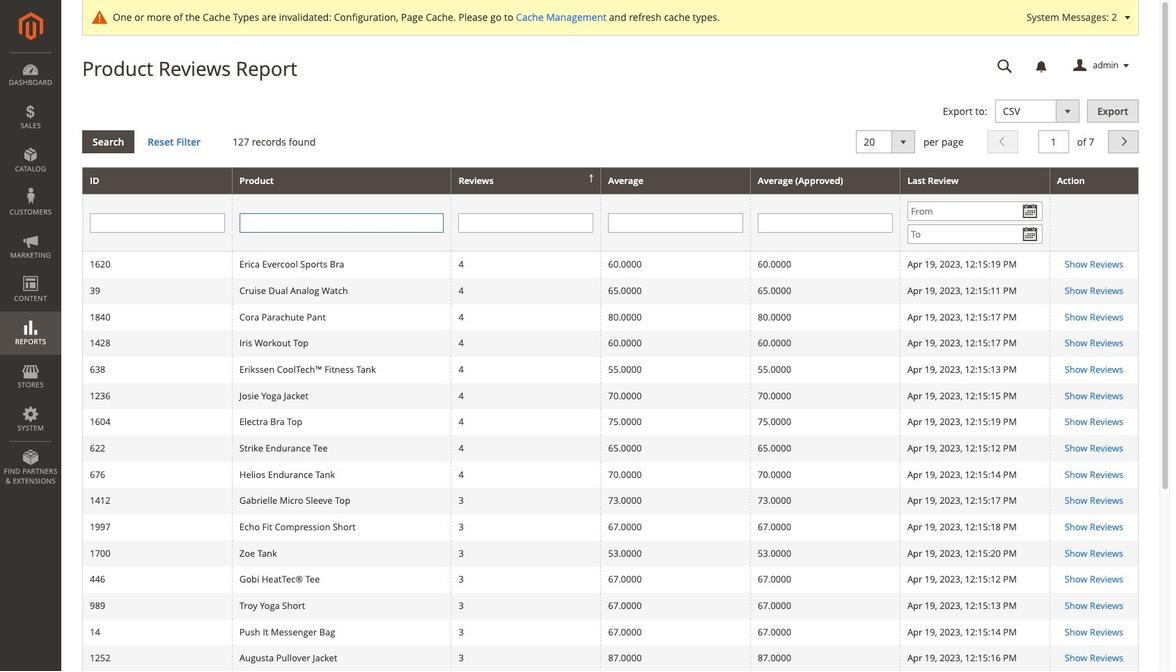 Task type: locate. For each thing, give the bounding box(es) containing it.
To text field
[[908, 225, 1043, 244]]

None text field
[[988, 54, 1023, 78], [1039, 130, 1070, 153], [459, 213, 594, 233], [988, 54, 1023, 78], [1039, 130, 1070, 153], [459, 213, 594, 233]]

None text field
[[90, 213, 225, 233], [240, 213, 444, 233], [609, 213, 744, 233], [758, 213, 893, 233], [90, 213, 225, 233], [240, 213, 444, 233], [609, 213, 744, 233], [758, 213, 893, 233]]

menu bar
[[0, 52, 61, 493]]



Task type: describe. For each thing, give the bounding box(es) containing it.
From text field
[[908, 202, 1043, 221]]

magento admin panel image
[[18, 12, 43, 40]]



